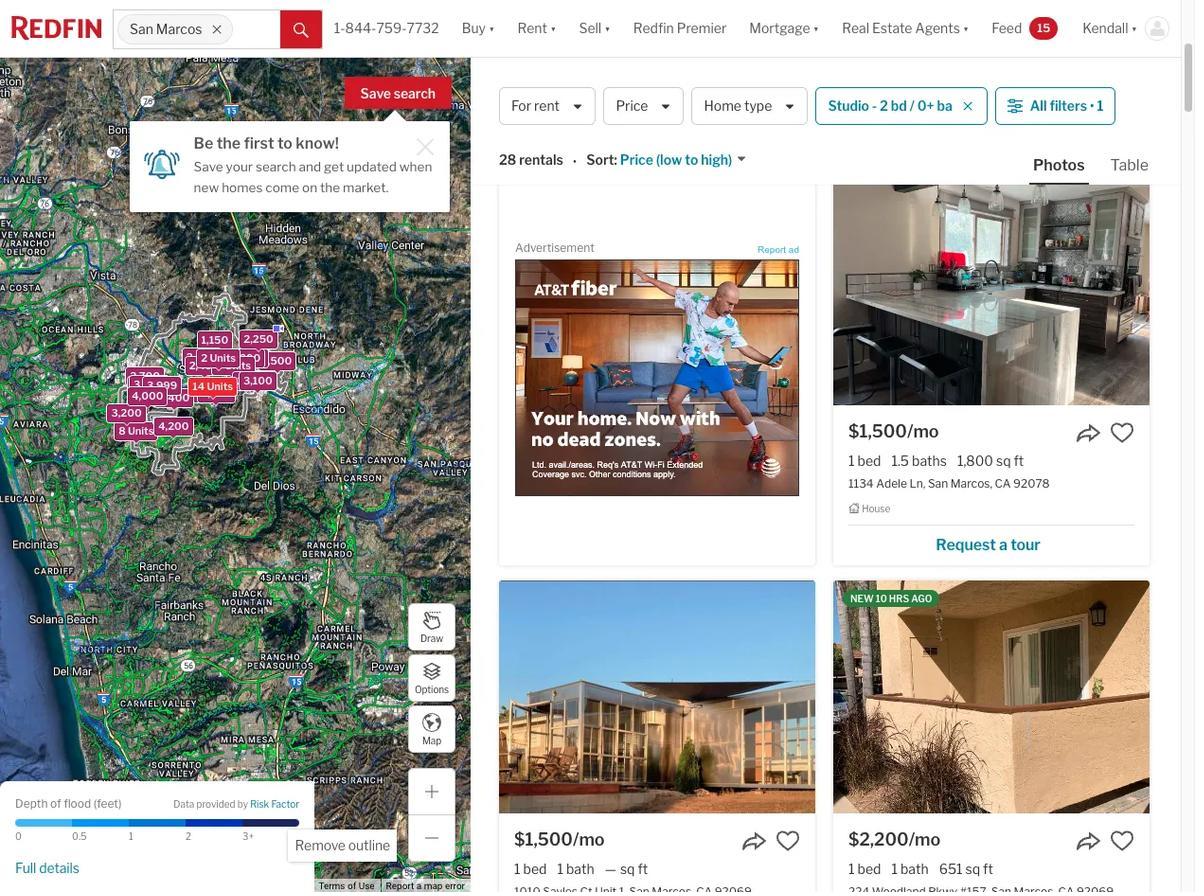 Task type: describe. For each thing, give the bounding box(es) containing it.
remove outline
[[295, 837, 390, 853]]

san for san marcos apartments for rent
[[499, 77, 537, 101]]

ft for $2,200 /mo
[[983, 861, 994, 877]]

and
[[299, 159, 321, 174]]

bed down rent ▾
[[536, 41, 560, 57]]

flood
[[64, 796, 91, 810]]

1 bed for 1,800 sq ft
[[849, 453, 881, 469]]

(low
[[656, 152, 682, 168]]

0 vertical spatial 14
[[583, 91, 594, 103]]

14 inside map region
[[192, 379, 204, 392]]

bed for 1,800 sq ft
[[858, 453, 881, 469]]

/mo for 651 sq ft
[[909, 829, 941, 849]]

sort
[[587, 152, 614, 168]]

search inside button
[[394, 85, 436, 101]]

all filters • 1
[[1030, 98, 1104, 114]]

request for request a tour button associated with apartment
[[527, 126, 588, 144]]

buy
[[462, 20, 486, 36]]

homes
[[222, 180, 263, 195]]

favorite button checkbox for $2,200 /mo
[[1110, 828, 1135, 853]]

feet
[[97, 796, 118, 810]]

terms of use link
[[319, 881, 375, 891]]

bath right 2.5
[[604, 41, 632, 57]]

baths
[[912, 453, 947, 469]]

home
[[704, 98, 742, 114]]

651
[[939, 861, 963, 877]]

2 house from the top
[[862, 503, 891, 514]]

1- for 2.5
[[570, 41, 582, 57]]

mortgage ▾ button
[[738, 0, 831, 57]]

terms of use
[[319, 881, 375, 891]]

sell ▾ button
[[579, 0, 611, 57]]

marcos for san marcos
[[156, 21, 202, 37]]

2 down rent ▾
[[526, 41, 534, 57]]

adele
[[876, 476, 907, 491]]

draw button
[[408, 603, 456, 651]]

sq for $2,200 /mo
[[966, 861, 981, 877]]

bath for $1,150 /mo
[[901, 41, 929, 57]]

1-2 bed
[[514, 41, 560, 57]]

1 bed for 651 sq ft
[[849, 861, 881, 877]]

mortgage ▾ button
[[750, 0, 820, 57]]

rent ▾ button
[[518, 0, 556, 57]]

mortgage ▾
[[750, 20, 820, 36]]

map region
[[0, 0, 583, 892]]

map for map
[[422, 735, 442, 746]]

kendall ▾
[[1083, 20, 1138, 36]]

$1,500 for 1 bath
[[514, 829, 573, 849]]

3,999
[[146, 378, 177, 392]]

1 bed left —
[[514, 861, 547, 877]]

2 vertical spatial san
[[928, 476, 948, 491]]

$1,500 /mo for 1 bath
[[514, 829, 605, 849]]

request a tour down ca
[[936, 536, 1041, 554]]

tour for request a tour button associated with apartment
[[602, 126, 632, 144]]

report for report a map error
[[386, 881, 414, 891]]

be
[[194, 135, 213, 153]]

terrametrics
[[254, 881, 307, 891]]

favorite button checkbox
[[1110, 420, 1135, 445]]

san marcos apartments for rent
[[499, 77, 826, 101]]

to inside button
[[685, 152, 698, 168]]

favorite button checkbox for $289+ /mo
[[776, 9, 800, 33]]

apartment • 14 units match
[[528, 91, 648, 103]]

favorite button image
[[776, 9, 800, 33]]

14 units
[[192, 379, 233, 392]]

match
[[620, 91, 648, 103]]

0 horizontal spatial 1,500
[[231, 373, 260, 386]]

when
[[400, 159, 432, 174]]

— sq ft
[[605, 861, 648, 877]]

units up 2,650
[[224, 358, 251, 372]]

0+
[[918, 98, 934, 114]]

remove outline button
[[288, 830, 397, 862]]

market.
[[343, 180, 389, 195]]

2,700
[[130, 369, 160, 383]]

bed left —
[[523, 861, 547, 877]]

favorite button checkbox for $1,150 /mo
[[1110, 9, 1135, 33]]

know!
[[296, 135, 339, 153]]

rent
[[534, 98, 560, 114]]

report ad button
[[758, 244, 799, 258]]

772-1,550 sq ft
[[642, 41, 737, 57]]

report for report ad
[[758, 244, 786, 255]]

1 2 units from the left
[[229, 351, 263, 364]]

2,499
[[189, 358, 219, 372]]

3,449
[[939, 41, 977, 57]]

(858)
[[1007, 126, 1047, 144]]

)
[[118, 796, 122, 810]]

estate
[[872, 20, 913, 36]]

units down the 1,150
[[209, 351, 235, 365]]

hrs
[[889, 593, 909, 604]]

request a tour button for house
[[849, 529, 1135, 557]]

$1,150 /mo
[[849, 9, 936, 29]]

sort :
[[587, 152, 617, 168]]

submit search image
[[293, 22, 309, 38]]

risk factor link
[[250, 799, 299, 812]]

1 vertical spatial 3,200
[[111, 406, 141, 419]]

0 vertical spatial 3,200
[[136, 380, 166, 393]]

apartments
[[620, 77, 740, 101]]

/
[[910, 98, 915, 114]]

rent inside dropdown button
[[518, 20, 547, 36]]

(858) 707-5154 link
[[987, 117, 1135, 149]]

$2,200
[[849, 829, 909, 849]]

be the first to know!
[[194, 135, 339, 153]]

feed
[[992, 20, 1022, 36]]

full details
[[15, 860, 80, 876]]

units left 4,200
[[127, 424, 153, 437]]

depth of flood ( feet )
[[15, 796, 122, 810]]

favorite button checkbox for $1,500 /mo
[[776, 828, 800, 853]]

redfin premier
[[633, 20, 727, 36]]

redfin premier button
[[622, 0, 738, 57]]

remove studio - 2 bd / 0+ ba image
[[962, 100, 974, 112]]

1 house from the top
[[862, 91, 891, 103]]

save for save your search and get updated when new homes come on the market.
[[194, 159, 223, 174]]

2 horizontal spatial request
[[936, 536, 996, 554]]

1 horizontal spatial rent
[[778, 77, 826, 101]]

san for san marcos
[[130, 21, 153, 37]]

1.5 baths
[[892, 453, 947, 469]]

a for request a tour button under /
[[925, 126, 933, 144]]

• for 28 rentals •
[[573, 153, 577, 169]]

photo of 1134 adele ln, san marcos, ca 92078 image
[[834, 172, 1150, 405]]

advertisement
[[515, 240, 595, 255]]

▾ for sell ▾
[[605, 20, 611, 36]]

2 2 units from the left
[[201, 351, 235, 365]]

apartment
[[528, 91, 576, 103]]

request a tour for request a tour button under /
[[862, 126, 966, 144]]

units down 2,499 at left
[[206, 379, 233, 392]]

for
[[745, 77, 774, 101]]

redfin
[[633, 20, 674, 36]]

15
[[1038, 21, 1051, 35]]

:
[[614, 152, 617, 168]]

all filters • 1 button
[[995, 87, 1116, 125]]

1,550
[[671, 41, 707, 57]]

0.5
[[72, 831, 87, 842]]

studio
[[828, 98, 870, 114]]

filters
[[1050, 98, 1087, 114]]

factor
[[271, 799, 299, 810]]

• for all filters • 1
[[1090, 98, 1095, 114]]

price for price (low to high)
[[620, 152, 654, 168]]

28 rentals •
[[499, 152, 577, 169]]

rent ▾
[[518, 20, 556, 36]]

by
[[237, 799, 248, 810]]

come
[[266, 180, 299, 195]]

full
[[15, 860, 36, 876]]

photos button
[[1030, 155, 1107, 185]]

3,000
[[132, 379, 163, 392]]

real estate agents ▾ link
[[842, 0, 969, 57]]

search inside save your search and get updated when new homes come on the market.
[[256, 159, 296, 174]]

the inside save your search and get updated when new homes come on the market.
[[320, 180, 340, 195]]

/mo for 1,800 sq ft
[[907, 421, 939, 441]]

google image
[[5, 868, 67, 892]]

terms
[[319, 881, 345, 891]]

1 vertical spatial 8
[[118, 424, 125, 437]]



Task type: locate. For each thing, give the bounding box(es) containing it.
request a tour button up sort at top
[[514, 119, 653, 148]]

get
[[324, 159, 344, 174]]

0 vertical spatial save
[[360, 85, 391, 101]]

2 horizontal spatial 1-
[[570, 41, 582, 57]]

1 bed down real
[[849, 41, 881, 57]]

2.5
[[582, 41, 601, 57]]

772-
[[642, 41, 671, 57]]

1 vertical spatial $1,500 /mo
[[514, 829, 605, 849]]

sq for $1,500 /mo
[[996, 453, 1011, 469]]

1 horizontal spatial •
[[578, 91, 581, 103]]

0 horizontal spatial to
[[277, 135, 293, 153]]

1,500
[[262, 354, 292, 367], [231, 373, 260, 386]]

map down options
[[422, 735, 442, 746]]

options button
[[408, 655, 456, 702]]

bed for 3,449 sq ft
[[858, 41, 881, 57]]

0 vertical spatial 1,500
[[262, 354, 292, 367]]

1 horizontal spatial the
[[320, 180, 340, 195]]

0 vertical spatial 8
[[215, 358, 222, 372]]

search down '7732'
[[394, 85, 436, 101]]

report a map error
[[386, 881, 465, 891]]

photos
[[1033, 156, 1085, 174]]

table
[[1111, 156, 1149, 174]]

1 horizontal spatial of
[[348, 881, 356, 891]]

map for map data ©2023 inegi  imagery ©2023 terrametrics
[[87, 881, 106, 891]]

▾ for rent ▾
[[550, 20, 556, 36]]

0 vertical spatial $1,500 /mo
[[849, 421, 939, 441]]

0 horizontal spatial map
[[87, 881, 106, 891]]

0 horizontal spatial •
[[573, 153, 577, 169]]

92078
[[1014, 476, 1050, 491]]

ft right 1,550
[[727, 41, 737, 57]]

request a tour button for apartment
[[514, 119, 653, 148]]

sell ▾ button
[[568, 0, 622, 57]]

bed down real
[[858, 41, 881, 57]]

1 vertical spatial the
[[320, 180, 340, 195]]

▾ for buy ▾
[[489, 20, 495, 36]]

0 vertical spatial map
[[422, 735, 442, 746]]

tour up the :
[[602, 126, 632, 144]]

ft right —
[[638, 861, 648, 877]]

1.5
[[892, 453, 909, 469]]

rent ▾ button
[[506, 0, 568, 57]]

©2023 right data
[[129, 881, 158, 891]]

1 horizontal spatial 1,500
[[262, 354, 292, 367]]

1 horizontal spatial report
[[758, 244, 786, 255]]

save for save search
[[360, 85, 391, 101]]

1 vertical spatial 1,500
[[231, 373, 260, 386]]

new
[[194, 180, 219, 195]]

house down 1134
[[862, 503, 891, 514]]

5 ▾ from the left
[[963, 20, 969, 36]]

1 vertical spatial map
[[87, 881, 106, 891]]

8 units up 2,650
[[215, 358, 251, 372]]

1 horizontal spatial to
[[685, 152, 698, 168]]

to right first
[[277, 135, 293, 153]]

save inside save your search and get updated when new homes come on the market.
[[194, 159, 223, 174]]

bed for 651 sq ft
[[858, 861, 881, 877]]

0 horizontal spatial ©2023
[[129, 881, 158, 891]]

1 vertical spatial rent
[[778, 77, 826, 101]]

0 vertical spatial price
[[616, 98, 648, 114]]

a for report a map error link on the left bottom of page
[[417, 881, 422, 891]]

bd
[[891, 98, 907, 114]]

tour for request a tour button under /
[[936, 126, 966, 144]]

the right on
[[320, 180, 340, 195]]

0 vertical spatial the
[[217, 135, 241, 153]]

1 horizontal spatial search
[[394, 85, 436, 101]]

1 bath for $1,500
[[557, 861, 595, 877]]

• inside 28 rentals •
[[573, 153, 577, 169]]

0 vertical spatial marcos
[[156, 21, 202, 37]]

rent right for
[[778, 77, 826, 101]]

2,495
[[186, 350, 216, 363]]

sell
[[579, 20, 602, 36]]

4 ▾ from the left
[[813, 20, 820, 36]]

a left map
[[417, 881, 422, 891]]

14 left 'units'
[[583, 91, 594, 103]]

be the first to know! dialog
[[129, 110, 450, 212]]

1 bath left —
[[557, 861, 595, 877]]

the
[[217, 135, 241, 153], [320, 180, 340, 195]]

0 horizontal spatial marcos
[[156, 21, 202, 37]]

report ad
[[758, 244, 799, 255]]

1,150
[[201, 333, 228, 346]]

save search
[[360, 85, 436, 101]]

1134 adele ln, san marcos, ca 92078
[[849, 476, 1050, 491]]

•
[[578, 91, 581, 103], [1090, 98, 1095, 114], [573, 153, 577, 169]]

1 horizontal spatial marcos
[[541, 77, 616, 101]]

request up rentals
[[527, 126, 588, 144]]

bath for $1,500 /mo
[[566, 861, 595, 877]]

1 bed
[[849, 41, 881, 57], [849, 453, 881, 469], [514, 861, 547, 877], [849, 861, 881, 877]]

a down the 0+
[[925, 126, 933, 144]]

rent up the "1-2 bed" at top left
[[518, 20, 547, 36]]

1 horizontal spatial request
[[862, 126, 922, 144]]

1 vertical spatial save
[[194, 159, 223, 174]]

rent
[[518, 20, 547, 36], [778, 77, 826, 101]]

to inside dialog
[[277, 135, 293, 153]]

8 units down 4,000
[[118, 424, 153, 437]]

1 horizontal spatial 14
[[583, 91, 594, 103]]

sq right 3,449
[[979, 41, 994, 57]]

0 horizontal spatial report
[[386, 881, 414, 891]]

bath down real estate agents ▾
[[901, 41, 929, 57]]

report left ad
[[758, 244, 786, 255]]

0 horizontal spatial search
[[256, 159, 296, 174]]

$1,500 /mo up —
[[514, 829, 605, 849]]

0 horizontal spatial tour
[[602, 126, 632, 144]]

0 vertical spatial of
[[50, 796, 61, 810]]

1 horizontal spatial $1,500 /mo
[[849, 421, 939, 441]]

units down 2,250 at the left
[[237, 351, 263, 364]]

28
[[499, 152, 517, 168]]

request down studio - 2 bd / 0+ ba
[[862, 126, 922, 144]]

map
[[424, 881, 443, 891]]

• right filters
[[1090, 98, 1095, 114]]

bath left —
[[566, 861, 595, 877]]

buy ▾ button
[[462, 0, 495, 57]]

sell ▾
[[579, 20, 611, 36]]

1,500 down the '2,200'
[[231, 373, 260, 386]]

/mo for 772-1,550 sq ft
[[572, 9, 604, 29]]

1- down rent ▾
[[514, 41, 526, 57]]

report left map
[[386, 881, 414, 891]]

1 horizontal spatial 8
[[215, 358, 222, 372]]

• inside all filters • 1 button
[[1090, 98, 1095, 114]]

$1,500 /mo
[[849, 421, 939, 441], [514, 829, 605, 849]]

0 vertical spatial rent
[[518, 20, 547, 36]]

▾ for mortgage ▾
[[813, 20, 820, 36]]

0 horizontal spatial 8
[[118, 424, 125, 437]]

studio - 2 bd / 0+ ba
[[828, 98, 953, 114]]

0 horizontal spatial save
[[194, 159, 223, 174]]

of left flood
[[50, 796, 61, 810]]

bath down $2,200 /mo
[[901, 861, 929, 877]]

favorite button image for 3,449 sq ft
[[1110, 9, 1135, 33]]

1 vertical spatial search
[[256, 159, 296, 174]]

4,000
[[131, 389, 163, 402]]

ft down feed
[[997, 41, 1007, 57]]

1 vertical spatial price
[[620, 152, 654, 168]]

report
[[758, 244, 786, 255], [386, 881, 414, 891]]

0 vertical spatial search
[[394, 85, 436, 101]]

1- for 2
[[514, 41, 526, 57]]

remove san marcos image
[[211, 24, 223, 35]]

search
[[394, 85, 436, 101], [256, 159, 296, 174]]

1-844-759-7732 link
[[334, 20, 439, 36]]

request a tour for request a tour button associated with apartment
[[527, 126, 632, 144]]

1 vertical spatial $1,500
[[514, 829, 573, 849]]

san
[[130, 21, 153, 37], [499, 77, 537, 101], [928, 476, 948, 491]]

marcos,
[[951, 476, 993, 491]]

request a tour button down ca
[[849, 529, 1135, 557]]

$289+ /mo
[[514, 9, 604, 29]]

2 horizontal spatial san
[[928, 476, 948, 491]]

ad region
[[515, 260, 799, 497]]

ft up 92078
[[1014, 453, 1024, 469]]

2 ©2023 from the left
[[223, 881, 252, 891]]

marcos for san marcos apartments for rent
[[541, 77, 616, 101]]

3,500
[[133, 378, 164, 391], [134, 380, 165, 393]]

1- down sell
[[570, 41, 582, 57]]

1,800 sq ft
[[958, 453, 1024, 469]]

14 down 2,499 at left
[[192, 379, 204, 392]]

14
[[583, 91, 594, 103], [192, 379, 204, 392]]

1 vertical spatial report
[[386, 881, 414, 891]]

1 vertical spatial marcos
[[541, 77, 616, 101]]

1 vertical spatial 14
[[192, 379, 204, 392]]

of for depth
[[50, 796, 61, 810]]

house left bd
[[862, 91, 891, 103]]

bed down the $2,200
[[858, 861, 881, 877]]

a for request a tour button associated with apartment
[[591, 126, 599, 144]]

2 ▾ from the left
[[550, 20, 556, 36]]

photo of 224 woodland pkwy #157, san marcos, ca 92069 image
[[834, 580, 1150, 813]]

1 vertical spatial 8 units
[[118, 424, 153, 437]]

$1,500 /mo up 1.5
[[849, 421, 939, 441]]

tour down 'ba'
[[936, 126, 966, 144]]

the right be
[[217, 135, 241, 153]]

2 right 2,499 at left
[[229, 351, 235, 364]]

save down the 1-844-759-7732 link
[[360, 85, 391, 101]]

table button
[[1107, 155, 1153, 183]]

1 horizontal spatial tour
[[936, 126, 966, 144]]

1 horizontal spatial san
[[499, 77, 537, 101]]

1 bath for $2,200
[[892, 861, 929, 877]]

new 10 hrs ago
[[851, 593, 933, 604]]

▾ for kendall ▾
[[1132, 20, 1138, 36]]

1 horizontal spatial 8 units
[[215, 358, 251, 372]]

request a tour
[[527, 126, 632, 144], [862, 126, 966, 144], [936, 536, 1041, 554]]

photo of 1010 sayles ct unit 1, san marcos, ca 92069 image
[[499, 580, 816, 813]]

0 vertical spatial report
[[758, 244, 786, 255]]

price (low to high)
[[620, 152, 733, 168]]

1,500 up 3,100
[[262, 354, 292, 367]]

save search button
[[344, 77, 452, 109]]

request a tour down /
[[862, 126, 966, 144]]

search up come
[[256, 159, 296, 174]]

1 bath down $2,200 /mo
[[892, 861, 929, 877]]

1 ▾ from the left
[[489, 20, 495, 36]]

map inside button
[[422, 735, 442, 746]]

3,449 sq ft
[[939, 41, 1007, 57]]

1 vertical spatial san
[[499, 77, 537, 101]]

0 horizontal spatial 14
[[192, 379, 204, 392]]

imagery
[[187, 881, 221, 891]]

0 horizontal spatial request
[[527, 126, 588, 144]]

3 ▾ from the left
[[605, 20, 611, 36]]

to right (low
[[685, 152, 698, 168]]

request down marcos,
[[936, 536, 996, 554]]

bath for $2,200 /mo
[[901, 861, 929, 877]]

request a tour button down /
[[849, 119, 987, 148]]

1 vertical spatial house
[[862, 503, 891, 514]]

• left sort at top
[[573, 153, 577, 169]]

map left data
[[87, 881, 106, 891]]

707-
[[1050, 126, 1085, 144]]

favorite button image for 1,800 sq ft
[[1110, 420, 1135, 445]]

favorite button image for 651 sq ft
[[1110, 828, 1135, 853]]

request for request a tour button under /
[[862, 126, 922, 144]]

6 ▾ from the left
[[1132, 20, 1138, 36]]

2 down data at the left of page
[[186, 831, 191, 842]]

$289+
[[514, 9, 569, 29]]

$1,500 /mo for 1.5 baths
[[849, 421, 939, 441]]

3,200
[[136, 380, 166, 393], [111, 406, 141, 419]]

0 horizontal spatial $1,500 /mo
[[514, 829, 605, 849]]

sq up ca
[[996, 453, 1011, 469]]

1 bed up 1134
[[849, 453, 881, 469]]

san marcos
[[130, 21, 202, 37]]

0 horizontal spatial san
[[130, 21, 153, 37]]

1 horizontal spatial map
[[422, 735, 442, 746]]

0 horizontal spatial 1-
[[334, 20, 345, 36]]

details
[[39, 860, 80, 876]]

1-2.5 bath
[[570, 41, 632, 57]]

2 units down 2,250 at the left
[[229, 351, 263, 364]]

bed up 1134
[[858, 453, 881, 469]]

0 vertical spatial house
[[862, 91, 891, 103]]

data provided by risk factor
[[174, 799, 299, 810]]

1 horizontal spatial 1-
[[514, 41, 526, 57]]

1- right submit search image
[[334, 20, 345, 36]]

options
[[415, 683, 449, 695]]

3+
[[242, 831, 254, 842]]

2 horizontal spatial tour
[[1011, 536, 1041, 554]]

1 bed down the $2,200
[[849, 861, 881, 877]]

2 units
[[229, 351, 263, 364], [201, 351, 235, 365]]

ca
[[995, 476, 1011, 491]]

price for price
[[616, 98, 648, 114]]

data
[[108, 881, 127, 891]]

2 down the 1,150
[[201, 351, 207, 365]]

▾
[[489, 20, 495, 36], [550, 20, 556, 36], [605, 20, 611, 36], [813, 20, 820, 36], [963, 20, 969, 36], [1132, 20, 1138, 36]]

real
[[842, 20, 870, 36]]

1 ©2023 from the left
[[129, 881, 158, 891]]

8 up 14 units
[[215, 358, 222, 372]]

0 vertical spatial san
[[130, 21, 153, 37]]

1 horizontal spatial $1,500
[[849, 421, 907, 441]]

1- for 844-
[[334, 20, 345, 36]]

2 units down the 1,150
[[201, 351, 235, 365]]

favorite button image
[[1110, 9, 1135, 33], [1110, 420, 1135, 445], [776, 828, 800, 853], [1110, 828, 1135, 853]]

/mo for 3,449 sq ft
[[904, 9, 936, 29]]

a down ca
[[999, 536, 1008, 554]]

/mo
[[572, 9, 604, 29], [904, 9, 936, 29], [907, 421, 939, 441], [573, 829, 605, 849], [909, 829, 941, 849]]

0 horizontal spatial $1,500
[[514, 829, 573, 849]]

2 horizontal spatial •
[[1090, 98, 1095, 114]]

©2023 right imagery
[[223, 881, 252, 891]]

ln,
[[910, 476, 926, 491]]

map button
[[408, 706, 456, 753]]

sq down premier
[[710, 41, 724, 57]]

1 bed for 3,449 sq ft
[[849, 41, 881, 57]]

your
[[226, 159, 253, 174]]

of left the use
[[348, 881, 356, 891]]

buy ▾
[[462, 20, 495, 36]]

report inside button
[[758, 244, 786, 255]]

1 bath down real estate agents ▾
[[892, 41, 929, 57]]

tour down 92078
[[1011, 536, 1041, 554]]

1 horizontal spatial ©2023
[[223, 881, 252, 891]]

2 inside button
[[880, 98, 888, 114]]

0 vertical spatial 8 units
[[215, 358, 251, 372]]

risk
[[250, 799, 269, 810]]

• left 'units'
[[578, 91, 581, 103]]

0 horizontal spatial of
[[50, 796, 61, 810]]

1 bath for $1,150
[[892, 41, 929, 57]]

a up sort at top
[[591, 126, 599, 144]]

studio - 2 bd / 0+ ba button
[[816, 87, 988, 125]]

8 left 4,200
[[118, 424, 125, 437]]

2 right -
[[880, 98, 888, 114]]

of for terms
[[348, 881, 356, 891]]

draw
[[421, 632, 443, 644]]

1 inside button
[[1097, 98, 1104, 114]]

$1,500 for 1.5 baths
[[849, 421, 907, 441]]

price button
[[604, 87, 684, 125]]

0 vertical spatial $1,500
[[849, 421, 907, 441]]

to
[[277, 135, 293, 153], [685, 152, 698, 168]]

agents
[[916, 20, 960, 36]]

sq for $1,150 /mo
[[979, 41, 994, 57]]

save inside button
[[360, 85, 391, 101]]

7732
[[407, 20, 439, 36]]

0 horizontal spatial the
[[217, 135, 241, 153]]

request a tour up sort at top
[[527, 126, 632, 144]]

2,650
[[237, 374, 267, 387]]

ft for $1,500 /mo
[[1014, 453, 1024, 469]]

ba
[[937, 98, 953, 114]]

sq right —
[[620, 861, 635, 877]]

1 vertical spatial of
[[348, 881, 356, 891]]

save up new
[[194, 159, 223, 174]]

—
[[605, 861, 617, 877]]

0 horizontal spatial 8 units
[[118, 424, 153, 437]]

home type button
[[692, 87, 808, 125]]

None search field
[[233, 10, 280, 48]]

sq right 651
[[966, 861, 981, 877]]

favorite button checkbox
[[776, 9, 800, 33], [1110, 9, 1135, 33], [776, 828, 800, 853], [1110, 828, 1135, 853]]

1 horizontal spatial save
[[360, 85, 391, 101]]

0 horizontal spatial rent
[[518, 20, 547, 36]]

ft for $1,150 /mo
[[997, 41, 1007, 57]]

ft right 651
[[983, 861, 994, 877]]



Task type: vqa. For each thing, say whether or not it's contained in the screenshot.
3,449 sq ft at right
yes



